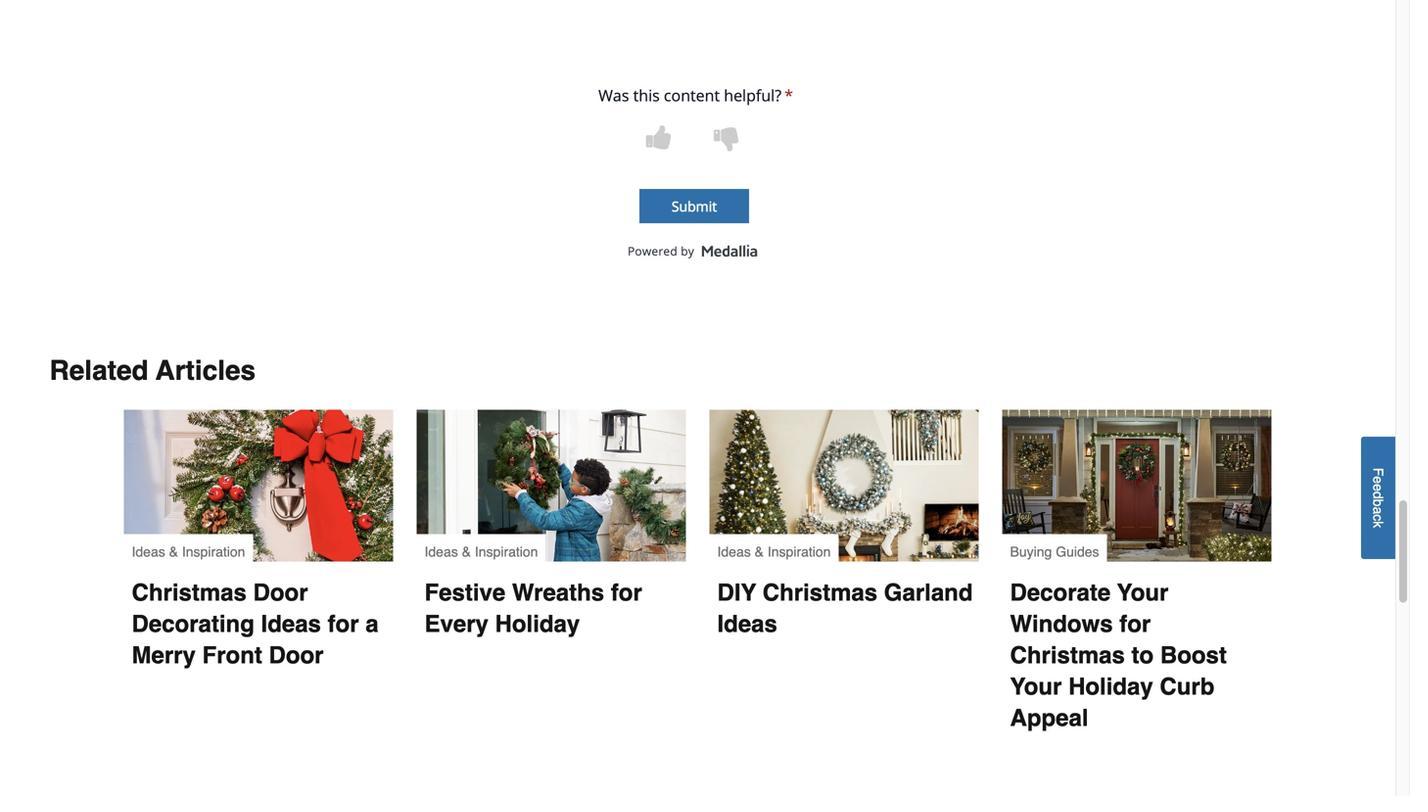 Task type: locate. For each thing, give the bounding box(es) containing it.
holiday down wreaths
[[495, 611, 580, 638]]

0 vertical spatial holiday
[[495, 611, 580, 638]]

0 vertical spatial a
[[1371, 507, 1387, 514]]

0 vertical spatial your
[[1118, 579, 1169, 606]]

a
[[1371, 507, 1387, 514], [366, 611, 379, 638]]

inspiration
[[182, 544, 245, 560], [475, 544, 538, 560], [768, 544, 831, 560]]

buying
[[1011, 544, 1053, 560]]

2 horizontal spatial for
[[1120, 611, 1151, 638]]

2 & from the left
[[462, 544, 471, 560]]

1 & from the left
[[169, 544, 178, 560]]

0 horizontal spatial christmas
[[132, 579, 247, 606]]

inspiration up festive
[[475, 544, 538, 560]]

ideas up diy
[[718, 544, 751, 560]]

a for for
[[366, 611, 379, 638]]

3 ideas & inspiration from the left
[[718, 544, 831, 560]]

inspiration for christmas
[[182, 544, 245, 560]]

f e e d b a c k
[[1371, 468, 1387, 528]]

1 horizontal spatial holiday
[[1069, 674, 1154, 700]]

guides
[[1056, 544, 1100, 560]]

christmas up decorating
[[132, 579, 247, 606]]

ideas up festive
[[425, 544, 458, 560]]

1 inspiration from the left
[[182, 544, 245, 560]]

garland
[[884, 579, 973, 606]]

door up front
[[253, 579, 308, 606]]

festive wreaths for every holiday
[[425, 579, 649, 638]]

ideas & inspiration up festive
[[425, 544, 538, 560]]

1 ideas & inspiration from the left
[[132, 544, 245, 560]]

christmas right diy
[[763, 579, 878, 606]]

your
[[1118, 579, 1169, 606], [1011, 674, 1062, 700]]

2 inspiration from the left
[[475, 544, 538, 560]]

inspiration up diy christmas garland ideas
[[768, 544, 831, 560]]

& up decorating
[[169, 544, 178, 560]]

& up diy
[[755, 544, 764, 560]]

0 horizontal spatial for
[[328, 611, 359, 638]]

a for b
[[1371, 507, 1387, 514]]

your up to
[[1118, 579, 1169, 606]]

ideas & inspiration
[[132, 544, 245, 560], [425, 544, 538, 560], [718, 544, 831, 560]]

1 horizontal spatial for
[[611, 579, 642, 606]]

a young boy hangs a christmas wreath on the front door. image
[[417, 410, 686, 562]]

2 horizontal spatial christmas
[[1011, 642, 1126, 669]]

for inside the decorate your windows for christmas to boost your holiday curb appeal
[[1120, 611, 1151, 638]]

every
[[425, 611, 489, 638]]

ideas for christmas door decorating ideas for a merry front door
[[132, 544, 165, 560]]

k
[[1371, 521, 1387, 528]]

1 e from the top
[[1371, 476, 1387, 484]]

holiday
[[495, 611, 580, 638], [1069, 674, 1154, 700]]

christmas door decorating ideas for a merry front door
[[132, 579, 385, 669]]

holiday down to
[[1069, 674, 1154, 700]]

door right front
[[269, 642, 324, 669]]

ideas & inspiration up decorating
[[132, 544, 245, 560]]

2 horizontal spatial inspiration
[[768, 544, 831, 560]]

3 inspiration from the left
[[768, 544, 831, 560]]

christmas inside the decorate your windows for christmas to boost your holiday curb appeal
[[1011, 642, 1126, 669]]

ideas up front
[[261, 611, 321, 638]]

christmas down windows
[[1011, 642, 1126, 669]]

1 horizontal spatial inspiration
[[475, 544, 538, 560]]

f
[[1371, 468, 1387, 476]]

for
[[611, 579, 642, 606], [328, 611, 359, 638], [1120, 611, 1151, 638]]

ideas & inspiration up diy
[[718, 544, 831, 560]]

ideas inside the christmas door decorating ideas for a merry front door
[[261, 611, 321, 638]]

0 horizontal spatial inspiration
[[182, 544, 245, 560]]

1 horizontal spatial &
[[462, 544, 471, 560]]

a inside the christmas door decorating ideas for a merry front door
[[366, 611, 379, 638]]

the exterior of a house decorated for christmas with garlands, wreaths and icicle lights. image
[[1003, 410, 1272, 562]]

curb
[[1160, 674, 1215, 700]]

a left every
[[366, 611, 379, 638]]

christmas
[[132, 579, 247, 606], [763, 579, 878, 606], [1011, 642, 1126, 669]]

diy
[[718, 579, 757, 606]]

1 horizontal spatial a
[[1371, 507, 1387, 514]]

decorate
[[1011, 579, 1111, 606]]

1 vertical spatial holiday
[[1069, 674, 1154, 700]]

2 horizontal spatial ideas & inspiration
[[718, 544, 831, 560]]

boost
[[1161, 642, 1227, 669]]

a up k
[[1371, 507, 1387, 514]]

door
[[253, 579, 308, 606], [269, 642, 324, 669]]

1 vertical spatial your
[[1011, 674, 1062, 700]]

a inside button
[[1371, 507, 1387, 514]]

buying guides
[[1011, 544, 1100, 560]]

ideas up decorating
[[132, 544, 165, 560]]

2 ideas & inspiration from the left
[[425, 544, 538, 560]]

ideas down diy
[[718, 611, 778, 638]]

your up appeal
[[1011, 674, 1062, 700]]

1 vertical spatial a
[[366, 611, 379, 638]]

& up festive
[[462, 544, 471, 560]]

0 horizontal spatial holiday
[[495, 611, 580, 638]]

inspiration up decorating
[[182, 544, 245, 560]]

ideas & inspiration for festive
[[425, 544, 538, 560]]

0 horizontal spatial ideas & inspiration
[[132, 544, 245, 560]]

2 e from the top
[[1371, 484, 1387, 492]]

2 horizontal spatial &
[[755, 544, 764, 560]]

ideas
[[132, 544, 165, 560], [425, 544, 458, 560], [718, 544, 751, 560], [261, 611, 321, 638], [718, 611, 778, 638]]

0 horizontal spatial &
[[169, 544, 178, 560]]

wreaths
[[512, 579, 605, 606]]

3 & from the left
[[755, 544, 764, 560]]

windows
[[1011, 611, 1114, 638]]

e up the b
[[1371, 484, 1387, 492]]

e
[[1371, 476, 1387, 484], [1371, 484, 1387, 492]]

0 horizontal spatial a
[[366, 611, 379, 638]]

articles
[[156, 355, 256, 386]]

1 horizontal spatial ideas & inspiration
[[425, 544, 538, 560]]

& for festive
[[462, 544, 471, 560]]

e up d
[[1371, 476, 1387, 484]]

front
[[202, 642, 262, 669]]

&
[[169, 544, 178, 560], [462, 544, 471, 560], [755, 544, 764, 560]]

inspiration for diy
[[768, 544, 831, 560]]

1 horizontal spatial christmas
[[763, 579, 878, 606]]

appeal
[[1011, 705, 1089, 732]]

0 horizontal spatial your
[[1011, 674, 1062, 700]]



Task type: vqa. For each thing, say whether or not it's contained in the screenshot.
3- related to 3-Pack Gold Bell Standard Indoor Ornament Set Shatterproof
no



Task type: describe. For each thing, give the bounding box(es) containing it.
a christmas tree, large wreath and stockings on the mantle. image
[[710, 410, 979, 562]]

c
[[1371, 514, 1387, 521]]

d
[[1371, 492, 1387, 499]]

& for diy
[[755, 544, 764, 560]]

for inside the christmas door decorating ideas for a merry front door
[[328, 611, 359, 638]]

for inside festive wreaths for every holiday
[[611, 579, 642, 606]]

ideas inside diy christmas garland ideas
[[718, 611, 778, 638]]

christmas inside the christmas door decorating ideas for a merry front door
[[132, 579, 247, 606]]

f e e d b a c k button
[[1362, 437, 1396, 559]]

1 horizontal spatial your
[[1118, 579, 1169, 606]]

related articles
[[49, 355, 256, 386]]

ideas & inspiration for diy
[[718, 544, 831, 560]]

a snowy evergreen wreath with pinecones, apples, berries and an offset red bow on a white door. image
[[124, 410, 393, 562]]

festive
[[425, 579, 506, 606]]

related
[[49, 355, 149, 386]]

& for christmas
[[169, 544, 178, 560]]

christmas inside diy christmas garland ideas
[[763, 579, 878, 606]]

inspiration for festive
[[475, 544, 538, 560]]

ideas for festive wreaths for every holiday
[[425, 544, 458, 560]]

ideas & inspiration for christmas
[[132, 544, 245, 560]]

ideas for diy christmas garland ideas
[[718, 544, 751, 560]]

decorate your windows for christmas to boost your holiday curb appeal
[[1011, 579, 1234, 732]]

holiday inside the decorate your windows for christmas to boost your holiday curb appeal
[[1069, 674, 1154, 700]]

diy christmas garland ideas
[[718, 579, 980, 638]]

to
[[1132, 642, 1154, 669]]

0 vertical spatial door
[[253, 579, 308, 606]]

b
[[1371, 499, 1387, 507]]

merry
[[132, 642, 196, 669]]

1 vertical spatial door
[[269, 642, 324, 669]]

decorating
[[132, 611, 255, 638]]

holiday inside festive wreaths for every holiday
[[495, 611, 580, 638]]



